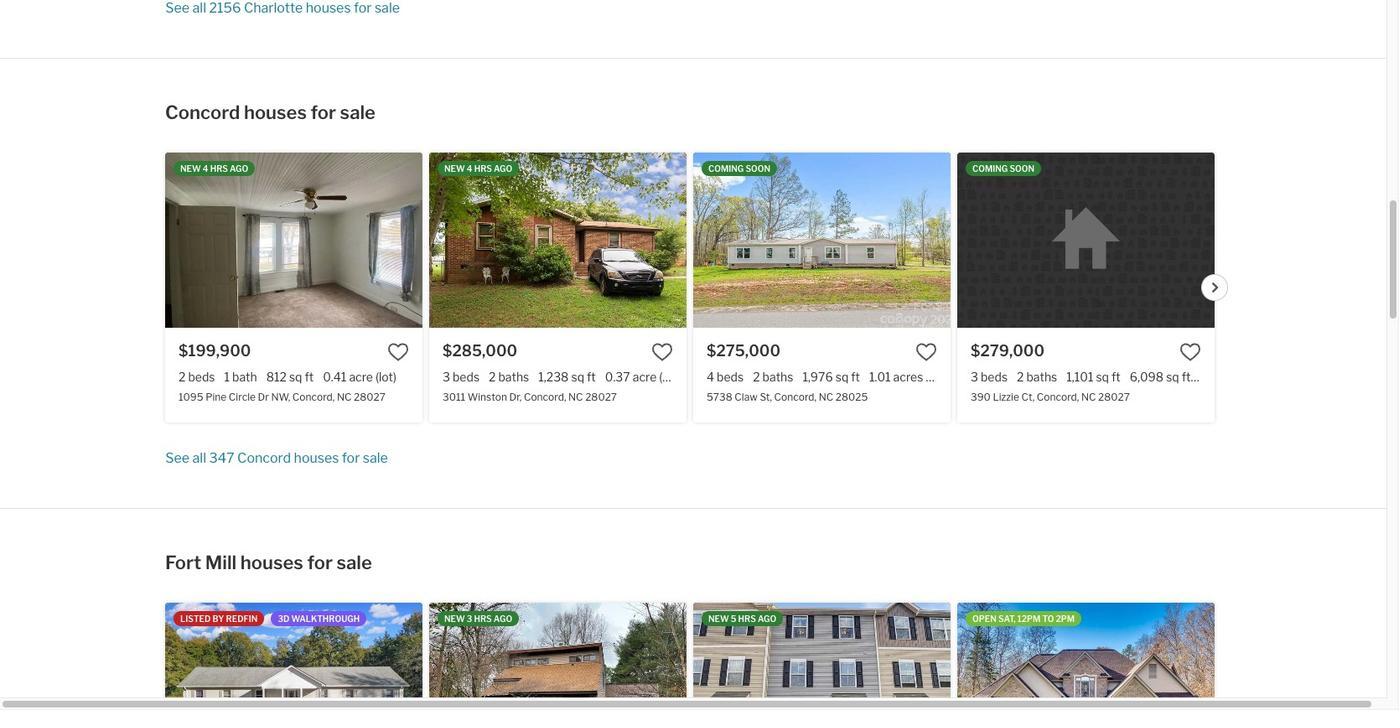 Task type: locate. For each thing, give the bounding box(es) containing it.
(lot) down favorite button option
[[926, 370, 947, 384]]

(lot) for $285,000
[[660, 370, 681, 384]]

winston
[[468, 391, 507, 403]]

favorite button image
[[916, 341, 938, 363], [1180, 341, 1202, 363]]

2 up st,
[[753, 370, 760, 384]]

favorite button checkbox
[[388, 341, 409, 363], [652, 341, 674, 363], [1180, 341, 1202, 363]]

0 horizontal spatial soon
[[746, 163, 771, 174]]

favorite button checkbox for $285,000
[[652, 341, 674, 363]]

concord houses for sale
[[165, 101, 376, 123]]

1,976 sq ft
[[803, 370, 861, 384]]

ft for $285,000
[[587, 370, 596, 384]]

1
[[224, 370, 230, 384]]

see
[[165, 450, 190, 466]]

1 ft from the left
[[305, 370, 314, 384]]

favorite button image up "0.41 acre (lot)"
[[388, 341, 409, 363]]

favorite button checkbox up 0.37 acre (lot)
[[652, 341, 674, 363]]

by
[[213, 614, 224, 624]]

2
[[179, 370, 186, 384], [489, 370, 496, 384], [753, 370, 760, 384], [1017, 370, 1025, 384]]

0 horizontal spatial favorite button image
[[388, 341, 409, 363]]

redfin
[[226, 614, 258, 624]]

3 2 from the left
[[753, 370, 760, 384]]

2 baths
[[489, 370, 530, 384], [753, 370, 794, 384], [1017, 370, 1058, 384]]

circle
[[229, 391, 256, 403]]

0 vertical spatial houses
[[244, 101, 307, 123]]

3
[[443, 370, 450, 384], [971, 370, 979, 384], [467, 614, 473, 624]]

sq right the 812
[[289, 370, 302, 384]]

$199,900
[[179, 342, 251, 359]]

baths up 5738 claw st, concord, nc 28025 in the bottom right of the page
[[763, 370, 794, 384]]

2 for $275,000
[[753, 370, 760, 384]]

3 beds for $285,000
[[443, 370, 480, 384]]

2 (lot) from the left
[[660, 370, 681, 384]]

1 vertical spatial concord
[[237, 450, 291, 466]]

photo of 9575 man o war rd, indian land, sc 29707 image
[[429, 603, 687, 710]]

coming soon
[[709, 163, 771, 174], [973, 163, 1035, 174]]

$285,000
[[443, 342, 518, 359]]

1 horizontal spatial baths
[[763, 370, 794, 384]]

ft
[[305, 370, 314, 384], [587, 370, 596, 384], [852, 370, 861, 384], [1112, 370, 1121, 384], [1182, 370, 1191, 384]]

baths
[[499, 370, 530, 384], [763, 370, 794, 384], [1027, 370, 1058, 384]]

beds up 5738
[[717, 370, 744, 384]]

2 coming from the left
[[973, 163, 1009, 174]]

2 coming soon from the left
[[973, 163, 1035, 174]]

nc down the 0.41
[[337, 391, 352, 403]]

acre for $285,000
[[633, 370, 657, 384]]

6,098 sq ft (lot)
[[1130, 370, 1215, 384]]

1 horizontal spatial soon
[[1010, 163, 1035, 174]]

nc for $275,000
[[819, 391, 834, 403]]

sq right 1,101
[[1097, 370, 1110, 384]]

sale
[[340, 101, 376, 123], [363, 450, 388, 466], [337, 552, 372, 574]]

0 horizontal spatial favorite button checkbox
[[388, 341, 409, 363]]

1 favorite button image from the left
[[388, 341, 409, 363]]

1 new 4 hrs ago from the left
[[180, 163, 249, 174]]

new for photo of 3011 winston dr, concord, nc 28027
[[445, 163, 465, 174]]

nc down 1,238 sq ft at the left
[[569, 391, 583, 403]]

nc for $279,000
[[1082, 391, 1097, 403]]

photo of 5738 claw st, concord, nc 28025 image
[[694, 153, 951, 328]]

1 vertical spatial houses
[[294, 450, 339, 466]]

2 horizontal spatial 28027
[[1099, 391, 1131, 403]]

3d
[[278, 614, 290, 624]]

1 concord, from the left
[[293, 391, 335, 403]]

for
[[311, 101, 336, 123], [342, 450, 360, 466], [307, 552, 333, 574]]

2 3 beds from the left
[[971, 370, 1008, 384]]

sq
[[289, 370, 302, 384], [572, 370, 585, 384], [836, 370, 849, 384], [1097, 370, 1110, 384], [1167, 370, 1180, 384]]

1 horizontal spatial acre
[[633, 370, 657, 384]]

ct,
[[1022, 391, 1035, 403]]

next image
[[1211, 283, 1221, 293]]

1 horizontal spatial 2 baths
[[753, 370, 794, 384]]

ft right the 6,098
[[1182, 370, 1191, 384]]

pine
[[206, 391, 227, 403]]

2 favorite button image from the left
[[1180, 341, 1202, 363]]

0 horizontal spatial 28027
[[354, 391, 386, 403]]

ft for $279,000
[[1112, 370, 1121, 384]]

ago
[[230, 163, 249, 174], [494, 163, 513, 174], [494, 614, 513, 624], [758, 614, 777, 624]]

bath
[[232, 370, 257, 384]]

1 bath
[[224, 370, 257, 384]]

0 horizontal spatial 2 baths
[[489, 370, 530, 384]]

2 2 from the left
[[489, 370, 496, 384]]

3 beds
[[443, 370, 480, 384], [971, 370, 1008, 384]]

1 2 baths from the left
[[489, 370, 530, 384]]

3 beds up 390
[[971, 370, 1008, 384]]

2 baths up st,
[[753, 370, 794, 384]]

2 beds
[[179, 370, 215, 384]]

new 3 hrs ago
[[445, 614, 513, 624]]

2 acre from the left
[[633, 370, 657, 384]]

to
[[1043, 614, 1055, 624]]

2 2 baths from the left
[[753, 370, 794, 384]]

favorite button image up 'acres'
[[916, 341, 938, 363]]

4 nc from the left
[[1082, 391, 1097, 403]]

5 ft from the left
[[1182, 370, 1191, 384]]

houses
[[244, 101, 307, 123], [294, 450, 339, 466], [241, 552, 304, 574]]

1 horizontal spatial new 4 hrs ago
[[445, 163, 513, 174]]

0 horizontal spatial acre
[[349, 370, 373, 384]]

4 concord, from the left
[[1037, 391, 1080, 403]]

3 beds up '3011' at bottom
[[443, 370, 480, 384]]

(lot) right the 6,098
[[1194, 370, 1215, 384]]

2 horizontal spatial 4
[[707, 370, 715, 384]]

baths for $275,000
[[763, 370, 794, 384]]

6,098
[[1130, 370, 1164, 384]]

(lot) right the 0.41
[[376, 370, 397, 384]]

concord, for $285,000
[[524, 391, 567, 403]]

favorite button checkbox up 6,098 sq ft (lot) at the bottom of page
[[1180, 341, 1202, 363]]

2 nc from the left
[[569, 391, 583, 403]]

new for photo of 9575 man o war rd, indian land, sc 29707
[[445, 614, 465, 624]]

0 horizontal spatial 3 beds
[[443, 370, 480, 384]]

5738 claw st, concord, nc 28025
[[707, 391, 868, 403]]

28027 down 1,101 sq ft
[[1099, 391, 1131, 403]]

acre right the 0.41
[[349, 370, 373, 384]]

1 beds from the left
[[188, 370, 215, 384]]

concord
[[165, 101, 240, 123], [237, 450, 291, 466]]

nc down 1,976 sq ft
[[819, 391, 834, 403]]

favorite button image for $285,000
[[652, 341, 674, 363]]

photo of 1095 pine circle dr nw, concord, nc 28027 image
[[165, 153, 423, 328]]

new
[[180, 163, 201, 174], [445, 163, 465, 174], [445, 614, 465, 624], [709, 614, 730, 624]]

1 horizontal spatial coming soon
[[973, 163, 1035, 174]]

photo of 936 taybyn rd, fort mill, sc 29715 image
[[694, 603, 951, 710]]

0 horizontal spatial 3
[[443, 370, 450, 384]]

28027 down 0.37 at the left bottom of page
[[586, 391, 617, 403]]

2 horizontal spatial baths
[[1027, 370, 1058, 384]]

hrs
[[210, 163, 228, 174], [474, 163, 492, 174], [474, 614, 492, 624], [739, 614, 756, 624]]

nc down 1,101 sq ft
[[1082, 391, 1097, 403]]

0 horizontal spatial 4
[[203, 163, 209, 174]]

812 sq ft
[[266, 370, 314, 384]]

1 soon from the left
[[746, 163, 771, 174]]

2 ft from the left
[[587, 370, 596, 384]]

beds up '3011' at bottom
[[453, 370, 480, 384]]

3011 winston dr, concord, nc 28027
[[443, 391, 617, 403]]

mill
[[205, 552, 237, 574]]

3 for $279,000
[[971, 370, 979, 384]]

favorite button checkbox for $279,000
[[1180, 341, 1202, 363]]

st,
[[760, 391, 772, 403]]

baths up 390 lizzie ct, concord, nc 28027
[[1027, 370, 1058, 384]]

photo of 2270 sunset cir, fort mill, sc 29715 image
[[165, 603, 423, 710]]

0 horizontal spatial baths
[[499, 370, 530, 384]]

1 horizontal spatial 28027
[[586, 391, 617, 403]]

favorite button checkbox up "0.41 acre (lot)"
[[388, 341, 409, 363]]

0 horizontal spatial new 4 hrs ago
[[180, 163, 249, 174]]

28027
[[354, 391, 386, 403], [586, 391, 617, 403], [1099, 391, 1131, 403]]

concord, right the "ct," on the bottom right
[[1037, 391, 1080, 403]]

1 horizontal spatial 4
[[467, 163, 473, 174]]

0.37 acre (lot)
[[605, 370, 681, 384]]

28027 down "0.41 acre (lot)"
[[354, 391, 386, 403]]

soon for $275,000
[[746, 163, 771, 174]]

listed by redfin
[[180, 614, 258, 624]]

concord,
[[293, 391, 335, 403], [524, 391, 567, 403], [775, 391, 817, 403], [1037, 391, 1080, 403]]

sq right 1,238
[[572, 370, 585, 384]]

2 baths from the left
[[763, 370, 794, 384]]

2 sq from the left
[[572, 370, 585, 384]]

nc
[[337, 391, 352, 403], [569, 391, 583, 403], [819, 391, 834, 403], [1082, 391, 1097, 403]]

1 coming from the left
[[709, 163, 744, 174]]

3 2 baths from the left
[[1017, 370, 1058, 384]]

baths up dr, on the left bottom of page
[[499, 370, 530, 384]]

1,238 sq ft
[[539, 370, 596, 384]]

1 acre from the left
[[349, 370, 373, 384]]

1,101 sq ft
[[1067, 370, 1121, 384]]

1095 pine circle dr nw, concord, nc 28027
[[179, 391, 386, 403]]

2 favorite button image from the left
[[652, 341, 674, 363]]

concord, down 1,238
[[524, 391, 567, 403]]

3 nc from the left
[[819, 391, 834, 403]]

new 5 hrs ago
[[709, 614, 777, 624]]

2 beds from the left
[[453, 370, 480, 384]]

4 ft from the left
[[1112, 370, 1121, 384]]

4
[[203, 163, 209, 174], [467, 163, 473, 174], [707, 370, 715, 384]]

sq for $275,000
[[836, 370, 849, 384]]

1 2 from the left
[[179, 370, 186, 384]]

4 2 from the left
[[1017, 370, 1025, 384]]

0 vertical spatial for
[[311, 101, 336, 123]]

0 horizontal spatial coming soon
[[709, 163, 771, 174]]

1 baths from the left
[[499, 370, 530, 384]]

2 horizontal spatial 2 baths
[[1017, 370, 1058, 384]]

2 new 4 hrs ago from the left
[[445, 163, 513, 174]]

2 concord, from the left
[[524, 391, 567, 403]]

2 up 1095
[[179, 370, 186, 384]]

3 ft from the left
[[852, 370, 861, 384]]

new 4 hrs ago
[[180, 163, 249, 174], [445, 163, 513, 174]]

1.01
[[870, 370, 891, 384]]

coming soon for $275,000
[[709, 163, 771, 174]]

2 28027 from the left
[[586, 391, 617, 403]]

fort mill houses for sale
[[165, 552, 372, 574]]

beds up 1095
[[188, 370, 215, 384]]

hrs for photo of 936 taybyn rd, fort mill, sc 29715
[[739, 614, 756, 624]]

claw
[[735, 391, 758, 403]]

0 horizontal spatial coming
[[709, 163, 744, 174]]

2 favorite button checkbox from the left
[[652, 341, 674, 363]]

concord, for $279,000
[[1037, 391, 1080, 403]]

1 3 beds from the left
[[443, 370, 480, 384]]

concord, down the 0.41
[[293, 391, 335, 403]]

acres
[[894, 370, 924, 384]]

favorite button checkbox
[[916, 341, 938, 363]]

ft left 0.37 at the left bottom of page
[[587, 370, 596, 384]]

2 baths up dr, on the left bottom of page
[[489, 370, 530, 384]]

sq for $279,000
[[1097, 370, 1110, 384]]

2 up winston
[[489, 370, 496, 384]]

3 sq from the left
[[836, 370, 849, 384]]

ft up 28025
[[852, 370, 861, 384]]

3 favorite button checkbox from the left
[[1180, 341, 1202, 363]]

soon
[[746, 163, 771, 174], [1010, 163, 1035, 174]]

2 baths up the "ct," on the bottom right
[[1017, 370, 1058, 384]]

1 horizontal spatial favorite button image
[[652, 341, 674, 363]]

(lot)
[[376, 370, 397, 384], [660, 370, 681, 384], [926, 370, 947, 384], [1194, 370, 1215, 384]]

favorite button image
[[388, 341, 409, 363], [652, 341, 674, 363]]

lizzie
[[993, 391, 1020, 403]]

1 favorite button image from the left
[[916, 341, 938, 363]]

1 horizontal spatial favorite button image
[[1180, 341, 1202, 363]]

1 horizontal spatial 3 beds
[[971, 370, 1008, 384]]

1 horizontal spatial coming
[[973, 163, 1009, 174]]

$275,000
[[707, 342, 781, 359]]

3 beds from the left
[[717, 370, 744, 384]]

(lot) right 0.37 at the left bottom of page
[[660, 370, 681, 384]]

ft left the 6,098
[[1112, 370, 1121, 384]]

ft left the 0.41
[[305, 370, 314, 384]]

3 28027 from the left
[[1099, 391, 1131, 403]]

2 baths for $279,000
[[1017, 370, 1058, 384]]

4 beds from the left
[[981, 370, 1008, 384]]

812
[[266, 370, 287, 384]]

acre
[[349, 370, 373, 384], [633, 370, 657, 384]]

sq up 28025
[[836, 370, 849, 384]]

beds
[[188, 370, 215, 384], [453, 370, 480, 384], [717, 370, 744, 384], [981, 370, 1008, 384]]

4 sq from the left
[[1097, 370, 1110, 384]]

favorite button checkbox for $199,900
[[388, 341, 409, 363]]

sq right the 6,098
[[1167, 370, 1180, 384]]

2 soon from the left
[[1010, 163, 1035, 174]]

2 baths for $275,000
[[753, 370, 794, 384]]

0 vertical spatial sale
[[340, 101, 376, 123]]

1 favorite button checkbox from the left
[[388, 341, 409, 363]]

1 vertical spatial for
[[342, 450, 360, 466]]

concord, right st,
[[775, 391, 817, 403]]

2 horizontal spatial favorite button checkbox
[[1180, 341, 1202, 363]]

2 horizontal spatial 3
[[971, 370, 979, 384]]

1 (lot) from the left
[[376, 370, 397, 384]]

3 baths from the left
[[1027, 370, 1058, 384]]

2 up the "ct," on the bottom right
[[1017, 370, 1025, 384]]

coming for $279,000
[[973, 163, 1009, 174]]

3 concord, from the left
[[775, 391, 817, 403]]

coming
[[709, 163, 744, 174], [973, 163, 1009, 174]]

1 coming soon from the left
[[709, 163, 771, 174]]

beds up "lizzie"
[[981, 370, 1008, 384]]

hrs for photo of 9575 man o war rd, indian land, sc 29707
[[474, 614, 492, 624]]

1 sq from the left
[[289, 370, 302, 384]]

favorite button image for $279,000
[[1180, 341, 1202, 363]]

favorite button image up 6,098 sq ft (lot) at the bottom of page
[[1180, 341, 1202, 363]]

acre right 0.37 at the left bottom of page
[[633, 370, 657, 384]]

3 (lot) from the left
[[926, 370, 947, 384]]

favorite button image up 0.37 acre (lot)
[[652, 341, 674, 363]]

dr,
[[510, 391, 522, 403]]

1 horizontal spatial favorite button checkbox
[[652, 341, 674, 363]]

0 horizontal spatial favorite button image
[[916, 341, 938, 363]]

favorite button image for $199,900
[[388, 341, 409, 363]]



Task type: vqa. For each thing, say whether or not it's contained in the screenshot.


Task type: describe. For each thing, give the bounding box(es) containing it.
dr
[[258, 391, 269, 403]]

4 (lot) from the left
[[1194, 370, 1215, 384]]

2 vertical spatial for
[[307, 552, 333, 574]]

photo of 428 hendon row way, fort mill, sc 29715 image
[[958, 603, 1215, 710]]

2 vertical spatial sale
[[337, 552, 372, 574]]

fort
[[165, 552, 201, 574]]

28025
[[836, 391, 868, 403]]

ft for $275,000
[[852, 370, 861, 384]]

2 for $285,000
[[489, 370, 496, 384]]

1,976
[[803, 370, 834, 384]]

baths for $279,000
[[1027, 370, 1058, 384]]

ago for photo of 3011 winston dr, concord, nc 28027
[[494, 163, 513, 174]]

2 vertical spatial houses
[[241, 552, 304, 574]]

0.41
[[323, 370, 347, 384]]

coming soon for $279,000
[[973, 163, 1035, 174]]

1,238
[[539, 370, 569, 384]]

concord, for $275,000
[[775, 391, 817, 403]]

3011
[[443, 391, 466, 403]]

beds for $279,000
[[981, 370, 1008, 384]]

walkthrough
[[291, 614, 360, 624]]

new for photo of 936 taybyn rd, fort mill, sc 29715
[[709, 614, 730, 624]]

3 beds for $279,000
[[971, 370, 1008, 384]]

0 vertical spatial concord
[[165, 101, 240, 123]]

$279,000
[[971, 342, 1045, 359]]

listed
[[180, 614, 211, 624]]

0.37
[[605, 370, 631, 384]]

acre for $199,900
[[349, 370, 373, 384]]

sq for $199,900
[[289, 370, 302, 384]]

1 vertical spatial sale
[[363, 450, 388, 466]]

nc for $285,000
[[569, 391, 583, 403]]

2pm
[[1056, 614, 1075, 624]]

new for photo of 1095 pine circle dr nw, concord, nc 28027
[[180, 163, 201, 174]]

390 lizzie ct, concord, nc 28027
[[971, 391, 1131, 403]]

12pm
[[1018, 614, 1041, 624]]

(lot) for $199,900
[[376, 370, 397, 384]]

hrs for photo of 3011 winston dr, concord, nc 28027
[[474, 163, 492, 174]]

28027 for $279,000
[[1099, 391, 1131, 403]]

5
[[731, 614, 737, 624]]

soon for $279,000
[[1010, 163, 1035, 174]]

4 beds
[[707, 370, 744, 384]]

ago for photo of 9575 man o war rd, indian land, sc 29707
[[494, 614, 513, 624]]

4 for $199,900
[[203, 163, 209, 174]]

nw,
[[271, 391, 290, 403]]

0.41 acre (lot)
[[323, 370, 397, 384]]

ago for photo of 936 taybyn rd, fort mill, sc 29715
[[758, 614, 777, 624]]

sat,
[[999, 614, 1016, 624]]

ft for $199,900
[[305, 370, 314, 384]]

28027 for $285,000
[[586, 391, 617, 403]]

all
[[193, 450, 206, 466]]

beds for $285,000
[[453, 370, 480, 384]]

new 4 hrs ago for $199,900
[[180, 163, 249, 174]]

390
[[971, 391, 991, 403]]

5 sq from the left
[[1167, 370, 1180, 384]]

1095
[[179, 391, 203, 403]]

347
[[209, 450, 235, 466]]

1 nc from the left
[[337, 391, 352, 403]]

2 baths for $285,000
[[489, 370, 530, 384]]

coming for $275,000
[[709, 163, 744, 174]]

4 for $285,000
[[467, 163, 473, 174]]

baths for $285,000
[[499, 370, 530, 384]]

photo of 3011 winston dr, concord, nc 28027 image
[[429, 153, 687, 328]]

open
[[973, 614, 997, 624]]

beds for $275,000
[[717, 370, 744, 384]]

(lot) for $275,000
[[926, 370, 947, 384]]

1 28027 from the left
[[354, 391, 386, 403]]

sq for $285,000
[[572, 370, 585, 384]]

5738
[[707, 391, 733, 403]]

1.01 acres (lot)
[[870, 370, 947, 384]]

1,101
[[1067, 370, 1094, 384]]

3d walkthrough
[[278, 614, 360, 624]]

see all 347 concord houses for sale
[[165, 450, 388, 466]]

1 horizontal spatial 3
[[467, 614, 473, 624]]

ago for photo of 1095 pine circle dr nw, concord, nc 28027
[[230, 163, 249, 174]]

hrs for photo of 1095 pine circle dr nw, concord, nc 28027
[[210, 163, 228, 174]]

favorite button image for $275,000
[[916, 341, 938, 363]]

3 for $285,000
[[443, 370, 450, 384]]

beds for $199,900
[[188, 370, 215, 384]]

new 4 hrs ago for $285,000
[[445, 163, 513, 174]]

2 for $279,000
[[1017, 370, 1025, 384]]

photo of 390 lizzie ct, concord, nc 28027 image
[[958, 153, 1215, 328]]

open sat, 12pm to 2pm
[[973, 614, 1075, 624]]



